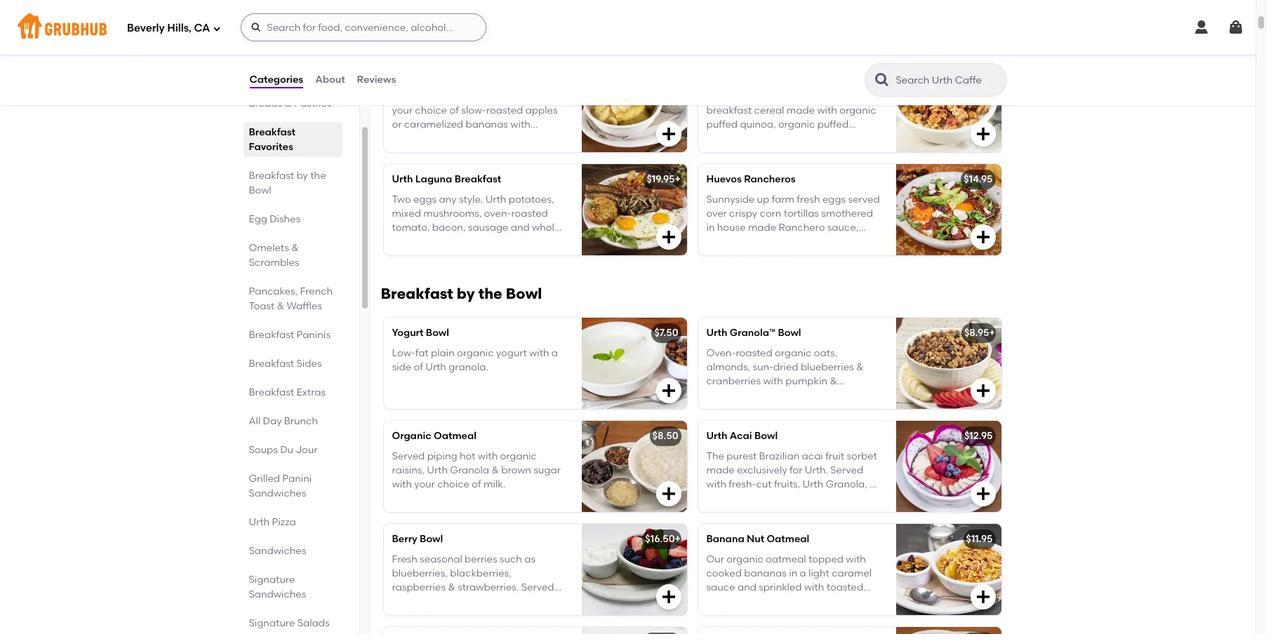 Task type: locate. For each thing, give the bounding box(es) containing it.
breakfast sides tab
[[249, 357, 337, 371]]

1 vertical spatial served
[[521, 582, 554, 594]]

0 horizontal spatial the
[[310, 170, 326, 182]]

1 horizontal spatial oatmeal
[[767, 534, 810, 546]]

roasted down served
[[486, 105, 523, 116]]

2 horizontal spatial your
[[707, 611, 727, 623]]

signature down the signature sandwiches
[[249, 618, 295, 630]]

roasted
[[486, 105, 523, 116], [511, 208, 548, 220]]

& left brown
[[492, 465, 499, 477]]

the
[[310, 170, 326, 182], [479, 285, 502, 303]]

0 vertical spatial choice
[[415, 105, 447, 116]]

walnut
[[707, 596, 739, 608]]

urth up the oven-
[[486, 193, 506, 205]]

choice down granola
[[437, 479, 470, 491]]

berry
[[392, 534, 417, 546]]

beverly
[[127, 21, 165, 34]]

bread
[[415, 70, 445, 82]]

0 vertical spatial bananas
[[466, 119, 508, 131]]

0 horizontal spatial served
[[392, 450, 425, 462]]

breakfast up day
[[249, 387, 294, 399]]

1 vertical spatial choice
[[437, 479, 470, 491]]

$8.95 button
[[698, 61, 1001, 153]]

waffles
[[287, 300, 322, 312]]

0 vertical spatial and
[[511, 222, 530, 234]]

of inside served piping hot with organic raisins, urth granola & brown sugar with your choice of milk.
[[472, 479, 481, 491]]

2 vertical spatial served
[[777, 596, 810, 608]]

your down raisins,
[[414, 479, 435, 491]]

& inside pancakes, french toast & waffles
[[277, 300, 284, 312]]

extras
[[297, 387, 326, 399]]

the down breakfast favorites tab
[[310, 170, 326, 182]]

& up scrambles at the top of page
[[291, 242, 299, 254]]

1 sandwiches from the top
[[249, 488, 306, 500]]

organic down nut
[[727, 554, 764, 566]]

served inside fresh seasonal berries such as blueberries, blackberries, raspberries & strawberries. served with cottage cheese, yogurt or whipped cream.
[[521, 582, 554, 594]]

soups du jour
[[249, 444, 318, 456]]

roasted inside two eggs any style, urth potatoes, mixed mushrooms, oven-roasted tomato, bacon, sausage and whole wheat toast.
[[511, 208, 548, 220]]

signature inside the signature sandwiches
[[249, 574, 295, 586]]

bananas
[[466, 119, 508, 131], [744, 568, 787, 580]]

by up low-fat plain organic yogurt with a side of urth granola.
[[457, 285, 475, 303]]

1 horizontal spatial organic
[[500, 450, 537, 462]]

0 vertical spatial organic
[[457, 347, 494, 359]]

du
[[280, 444, 293, 456]]

$12.95
[[965, 431, 993, 442]]

and up pieces.
[[738, 582, 757, 594]]

1 vertical spatial $8.95
[[965, 327, 989, 339]]

2 horizontal spatial milk.
[[776, 611, 798, 623]]

2 vertical spatial organic
[[727, 554, 764, 566]]

2 signature from the top
[[249, 618, 295, 630]]

2 vertical spatial your
[[707, 611, 727, 623]]

breakfast up yogurt bowl
[[381, 285, 453, 303]]

grilled panini sandwiches
[[249, 473, 312, 500]]

0 horizontal spatial milk.
[[437, 133, 459, 145]]

0 horizontal spatial your
[[392, 105, 413, 116]]

svg image for urth granola™ bowl
[[975, 383, 992, 400]]

yogurt down strawberries.
[[494, 596, 525, 608]]

breakfast down favorites
[[249, 170, 294, 182]]

bananas up sprinkled
[[744, 568, 787, 580]]

0 vertical spatial or
[[392, 119, 402, 131]]

potatoes,
[[509, 193, 554, 205]]

1 vertical spatial signature
[[249, 618, 295, 630]]

0 vertical spatial $8.95
[[968, 70, 993, 82]]

1 signature from the top
[[249, 574, 295, 586]]

0 vertical spatial in
[[504, 133, 512, 145]]

svg image
[[1228, 19, 1245, 36], [213, 24, 221, 33], [660, 126, 677, 143], [975, 126, 992, 143], [660, 229, 677, 246], [975, 229, 992, 246], [660, 383, 677, 400], [975, 383, 992, 400], [660, 486, 677, 503], [975, 486, 992, 503]]

2 horizontal spatial organic
[[727, 554, 764, 566]]

organic up brown
[[500, 450, 537, 462]]

any
[[439, 193, 457, 205]]

served piping hot with organic raisins, urth granola & brown sugar with your choice of milk.
[[392, 450, 561, 491]]

warm bread pudding served with your choice of slow-roasted apples or caramelized bananas with steamed milk. the best in l.a.!
[[392, 90, 558, 145]]

brunch
[[284, 416, 318, 428]]

signature for signature salads
[[249, 618, 295, 630]]

breakfast by the bowl up yogurt bowl
[[381, 285, 542, 303]]

scrambles
[[249, 257, 299, 269]]

your down warm
[[392, 105, 413, 116]]

your down walnut
[[707, 611, 727, 623]]

0 vertical spatial +
[[675, 174, 681, 186]]

urth left granola™
[[707, 327, 728, 339]]

1 horizontal spatial milk.
[[484, 479, 506, 491]]

1 horizontal spatial your
[[414, 479, 435, 491]]

1 vertical spatial oatmeal
[[767, 534, 810, 546]]

breakfast paninis
[[249, 329, 331, 341]]

hot
[[460, 450, 476, 462]]

& right granola
[[874, 596, 882, 608]]

of left slow-
[[450, 105, 459, 116]]

raisins,
[[392, 465, 425, 477]]

$19.95 +
[[647, 174, 681, 186]]

1 horizontal spatial a
[[800, 568, 806, 580]]

bowl right acai
[[755, 431, 778, 442]]

bananas inside our organic oatmeal topped with cooked bananas in a light caramel sauce and sprinkled with toasted walnut pieces. served with granola & your choice of milk.
[[744, 568, 787, 580]]

0 vertical spatial your
[[392, 105, 413, 116]]

oatmeal up oatmeal
[[767, 534, 810, 546]]

1 horizontal spatial breakfast by the bowl
[[381, 285, 542, 303]]

raspberries
[[392, 582, 446, 594]]

1 vertical spatial milk.
[[484, 479, 506, 491]]

1 vertical spatial a
[[800, 568, 806, 580]]

choice inside our organic oatmeal topped with cooked bananas in a light caramel sauce and sprinkled with toasted walnut pieces. served with granola & your choice of milk.
[[730, 611, 762, 623]]

hills,
[[167, 21, 192, 34]]

fresh seasonal berries such as blueberries, blackberries, raspberries & strawberries. served with cottage cheese, yogurt or whipped cream.
[[392, 554, 554, 623]]

&
[[285, 98, 292, 110], [291, 242, 299, 254], [277, 300, 284, 312], [492, 465, 499, 477], [448, 582, 456, 594], [874, 596, 882, 608]]

0 vertical spatial the
[[310, 170, 326, 182]]

two
[[392, 193, 411, 205]]

& down pancakes,
[[277, 300, 284, 312]]

mushrooms,
[[424, 208, 482, 220]]

$8.95 inside button
[[968, 70, 993, 82]]

best
[[481, 133, 502, 145]]

roasted down potatoes,
[[511, 208, 548, 220]]

1 horizontal spatial in
[[789, 568, 798, 580]]

huevos
[[707, 174, 742, 186]]

signature salads
[[249, 618, 330, 630]]

0 vertical spatial roasted
[[486, 105, 523, 116]]

bowl
[[249, 185, 271, 197], [506, 285, 542, 303], [426, 327, 449, 339], [778, 327, 801, 339], [755, 431, 778, 442], [420, 534, 443, 546]]

wheat
[[392, 236, 422, 248]]

about button
[[315, 55, 346, 105]]

signature down sandwiches tab
[[249, 574, 295, 586]]

urth pizza tab
[[249, 515, 337, 530]]

yogurt
[[496, 347, 527, 359], [494, 596, 525, 608]]

$16.50
[[645, 534, 675, 546]]

$14.95
[[964, 174, 993, 186]]

1 horizontal spatial bananas
[[744, 568, 787, 580]]

reviews button
[[356, 55, 397, 105]]

$7.50
[[655, 327, 678, 339]]

2 vertical spatial milk.
[[776, 611, 798, 623]]

a inside low-fat plain organic yogurt with a side of urth granola.
[[552, 347, 558, 359]]

breakfast by the bowl inside tab
[[249, 170, 326, 197]]

caramelized
[[404, 119, 463, 131]]

svg image
[[1193, 19, 1210, 36], [251, 22, 262, 33], [660, 589, 677, 606], [975, 589, 992, 606]]

and
[[511, 222, 530, 234], [738, 582, 757, 594]]

0 horizontal spatial and
[[511, 222, 530, 234]]

0 vertical spatial breakfast by the bowl
[[249, 170, 326, 197]]

2 sandwiches from the top
[[249, 545, 306, 557]]

0 horizontal spatial or
[[392, 119, 402, 131]]

0 horizontal spatial bananas
[[466, 119, 508, 131]]

urth down the piping
[[427, 465, 448, 477]]

berry bowl
[[392, 534, 443, 546]]

1 vertical spatial sandwiches
[[249, 545, 306, 557]]

served up raisins,
[[392, 450, 425, 462]]

1 vertical spatial by
[[457, 285, 475, 303]]

in inside our organic oatmeal topped with cooked bananas in a light caramel sauce and sprinkled with toasted walnut pieces. served with granola & your choice of milk.
[[789, 568, 798, 580]]

toast.
[[424, 236, 451, 248]]

milk. down caramelized
[[437, 133, 459, 145]]

your
[[392, 105, 413, 116], [414, 479, 435, 491], [707, 611, 727, 623]]

bananas up 'best'
[[466, 119, 508, 131]]

sandwiches down urth pizza
[[249, 545, 306, 557]]

0 vertical spatial milk.
[[437, 133, 459, 145]]

choice up caramelized
[[415, 105, 447, 116]]

urth left pizza
[[249, 517, 270, 529]]

1 vertical spatial your
[[414, 479, 435, 491]]

1 horizontal spatial or
[[527, 596, 537, 608]]

milk. inside our organic oatmeal topped with cooked bananas in a light caramel sauce and sprinkled with toasted walnut pieces. served with granola & your choice of milk.
[[776, 611, 798, 623]]

signature salads tab
[[249, 616, 337, 631]]

0 horizontal spatial oatmeal
[[434, 431, 477, 442]]

jour
[[296, 444, 318, 456]]

0 horizontal spatial organic
[[457, 347, 494, 359]]

0 horizontal spatial a
[[552, 347, 558, 359]]

1 vertical spatial yogurt
[[494, 596, 525, 608]]

3 sandwiches from the top
[[249, 589, 306, 601]]

breakfast extras
[[249, 387, 326, 399]]

granola.
[[449, 361, 489, 373]]

+
[[675, 174, 681, 186], [989, 327, 995, 339], [675, 534, 681, 546]]

of down pieces.
[[764, 611, 774, 623]]

favorites
[[249, 141, 293, 153]]

0 horizontal spatial breakfast by the bowl
[[249, 170, 326, 197]]

0 horizontal spatial by
[[297, 170, 308, 182]]

organic up granola.
[[457, 347, 494, 359]]

1 horizontal spatial served
[[521, 582, 554, 594]]

all
[[249, 416, 261, 428]]

served down sprinkled
[[777, 596, 810, 608]]

& up cottage on the bottom of page
[[448, 582, 456, 594]]

two eggs any style, urth potatoes, mixed mushrooms, oven-roasted tomato, bacon, sausage and whole wheat toast.
[[392, 193, 560, 248]]

by down breakfast favorites tab
[[297, 170, 308, 182]]

sandwiches up signature salads
[[249, 589, 306, 601]]

and left the whole
[[511, 222, 530, 234]]

served inside our organic oatmeal topped with cooked bananas in a light caramel sauce and sprinkled with toasted walnut pieces. served with granola & your choice of milk.
[[777, 596, 810, 608]]

beverly hills, ca
[[127, 21, 210, 34]]

yogurt right plain
[[496, 347, 527, 359]]

sandwiches tab
[[249, 544, 337, 559]]

breakfast
[[490, 70, 537, 82], [249, 126, 296, 138], [249, 170, 294, 182], [455, 174, 501, 186], [381, 285, 453, 303], [249, 329, 294, 341], [249, 358, 294, 370], [249, 387, 294, 399]]

banana nut oatmeal
[[707, 534, 810, 546]]

granola
[[835, 596, 872, 608]]

in down oatmeal
[[789, 568, 798, 580]]

urth inside low-fat plain organic yogurt with a side of urth granola.
[[426, 361, 446, 373]]

bananas inside warm bread pudding served with your choice of slow-roasted apples or caramelized bananas with steamed milk. the best in l.a.!
[[466, 119, 508, 131]]

sandwiches down grilled
[[249, 488, 306, 500]]

$8.95 for $8.95 +
[[965, 327, 989, 339]]

omelets & scrambles
[[249, 242, 299, 269]]

1 vertical spatial roasted
[[511, 208, 548, 220]]

of down fat
[[414, 361, 423, 373]]

or inside warm bread pudding served with your choice of slow-roasted apples or caramelized bananas with steamed milk. the best in l.a.!
[[392, 119, 402, 131]]

breakfast up favorites
[[249, 126, 296, 138]]

1 horizontal spatial and
[[738, 582, 757, 594]]

oatmeal up hot
[[434, 431, 477, 442]]

1 vertical spatial the
[[479, 285, 502, 303]]

milk. down brown
[[484, 479, 506, 491]]

2 horizontal spatial served
[[777, 596, 810, 608]]

strawberries.
[[458, 582, 519, 594]]

of inside warm bread pudding served with your choice of slow-roasted apples or caramelized bananas with steamed milk. the best in l.a.!
[[450, 105, 459, 116]]

milk.
[[437, 133, 459, 145], [484, 479, 506, 491], [776, 611, 798, 623]]

main navigation navigation
[[0, 0, 1256, 55]]

fat
[[415, 347, 429, 359]]

1 vertical spatial bananas
[[744, 568, 787, 580]]

urth pizza
[[249, 517, 296, 529]]

+ for $16.50
[[675, 534, 681, 546]]

1 vertical spatial in
[[789, 568, 798, 580]]

whipped
[[392, 611, 434, 623]]

strawberry bowl image
[[582, 628, 687, 635]]

urth down plain
[[426, 361, 446, 373]]

served down as
[[521, 582, 554, 594]]

svg image for urth acai bowl
[[975, 486, 992, 503]]

with inside low-fat plain organic yogurt with a side of urth granola.
[[529, 347, 549, 359]]

& right breads
[[285, 98, 292, 110]]

urth bread pudding breakfast image
[[582, 61, 687, 153]]

apples
[[526, 105, 558, 116]]

0 vertical spatial signature
[[249, 574, 295, 586]]

breakfast by the bowl up dishes
[[249, 170, 326, 197]]

0 vertical spatial by
[[297, 170, 308, 182]]

breakfast paninis tab
[[249, 328, 337, 343]]

1 vertical spatial and
[[738, 582, 757, 594]]

svg image for urth laguna breakfast
[[660, 229, 677, 246]]

acai
[[730, 431, 752, 442]]

2 vertical spatial choice
[[730, 611, 762, 623]]

yogurt bowl image
[[582, 318, 687, 409]]

0 vertical spatial served
[[392, 450, 425, 462]]

2 vertical spatial sandwiches
[[249, 589, 306, 601]]

0 vertical spatial oatmeal
[[434, 431, 477, 442]]

low-
[[392, 347, 415, 359]]

1 vertical spatial +
[[989, 327, 995, 339]]

pudding
[[447, 70, 487, 82]]

or up steamed
[[392, 119, 402, 131]]

in left l.a.!
[[504, 133, 512, 145]]

granola
[[450, 465, 489, 477]]

cheese,
[[455, 596, 492, 608]]

organic
[[457, 347, 494, 359], [500, 450, 537, 462], [727, 554, 764, 566]]

1 horizontal spatial the
[[479, 285, 502, 303]]

breakfast inside tab
[[249, 126, 296, 138]]

breakfast favorites tab
[[249, 125, 337, 154]]

0 vertical spatial yogurt
[[496, 347, 527, 359]]

search icon image
[[874, 72, 890, 88]]

l.a.!
[[515, 133, 535, 145]]

bowl up plain
[[426, 327, 449, 339]]

low-fat plain organic yogurt with a side of urth granola.
[[392, 347, 558, 373]]

piping
[[427, 450, 457, 462]]

brown
[[501, 465, 531, 477]]

all day brunch tab
[[249, 414, 337, 429]]

choice down pieces.
[[730, 611, 762, 623]]

0 vertical spatial sandwiches
[[249, 488, 306, 500]]

milk. down sprinkled
[[776, 611, 798, 623]]

$8.95
[[968, 70, 993, 82], [965, 327, 989, 339]]

bowl down the whole
[[506, 285, 542, 303]]

categories button
[[249, 55, 304, 105]]

a
[[552, 347, 558, 359], [800, 568, 806, 580]]

1 vertical spatial organic
[[500, 450, 537, 462]]

0 vertical spatial a
[[552, 347, 558, 359]]

oatmeal
[[766, 554, 806, 566]]

milk. inside served piping hot with organic raisins, urth granola & brown sugar with your choice of milk.
[[484, 479, 506, 491]]

day
[[263, 416, 282, 428]]

the down sausage
[[479, 285, 502, 303]]

bowl up egg
[[249, 185, 271, 197]]

of down granola
[[472, 479, 481, 491]]

2 vertical spatial +
[[675, 534, 681, 546]]

sprinkled
[[759, 582, 802, 594]]

1 vertical spatial or
[[527, 596, 537, 608]]

slow-
[[461, 105, 486, 116]]

0 horizontal spatial in
[[504, 133, 512, 145]]

or down as
[[527, 596, 537, 608]]

1 horizontal spatial by
[[457, 285, 475, 303]]

warm
[[392, 90, 421, 102]]

bowl right granola™
[[778, 327, 801, 339]]

roasted inside warm bread pudding served with your choice of slow-roasted apples or caramelized bananas with steamed milk. the best in l.a.!
[[486, 105, 523, 116]]



Task type: vqa. For each thing, say whether or not it's contained in the screenshot.
"breakfast favorites" "tab"
yes



Task type: describe. For each thing, give the bounding box(es) containing it.
+ for $8.95
[[989, 327, 995, 339]]

breakfast up style,
[[455, 174, 501, 186]]

grilled
[[249, 473, 280, 485]]

egg dishes tab
[[249, 212, 337, 227]]

yogurt bowl
[[392, 327, 449, 339]]

omelets & scrambles tab
[[249, 241, 337, 270]]

signature for signature sandwiches
[[249, 574, 295, 586]]

your inside our organic oatmeal topped with cooked bananas in a light caramel sauce and sprinkled with toasted walnut pieces. served with granola & your choice of milk.
[[707, 611, 727, 623]]

yogurt
[[392, 327, 424, 339]]

and inside two eggs any style, urth potatoes, mixed mushrooms, oven-roasted tomato, bacon, sausage and whole wheat toast.
[[511, 222, 530, 234]]

berries
[[465, 554, 497, 566]]

urth inside two eggs any style, urth potatoes, mixed mushrooms, oven-roasted tomato, bacon, sausage and whole wheat toast.
[[486, 193, 506, 205]]

the inside breakfast by the bowl
[[310, 170, 326, 182]]

style,
[[459, 193, 483, 205]]

svg image for huevos rancheros
[[975, 229, 992, 246]]

breakfast favorites
[[249, 126, 296, 153]]

omelets
[[249, 242, 289, 254]]

panini
[[282, 473, 312, 485]]

such
[[500, 554, 522, 566]]

by inside breakfast by the bowl
[[297, 170, 308, 182]]

urth laguna breakfast
[[392, 174, 501, 186]]

milk. inside warm bread pudding served with your choice of slow-roasted apples or caramelized bananas with steamed milk. the best in l.a.!
[[437, 133, 459, 145]]

urth acai bowl
[[707, 431, 778, 442]]

topped
[[809, 554, 844, 566]]

ca
[[194, 21, 210, 34]]

or inside fresh seasonal berries such as blueberries, blackberries, raspberries & strawberries. served with cottage cheese, yogurt or whipped cream.
[[527, 596, 537, 608]]

urth granola™ bowl
[[707, 327, 801, 339]]

breakfast down toast
[[249, 329, 294, 341]]

soups
[[249, 444, 278, 456]]

eggs
[[413, 193, 437, 205]]

cooked
[[707, 568, 742, 580]]

sides
[[297, 358, 322, 370]]

& inside omelets & scrambles
[[291, 242, 299, 254]]

urth bread pudding breakfast
[[392, 70, 537, 82]]

breads
[[249, 98, 282, 110]]

as
[[525, 554, 536, 566]]

your inside served piping hot with organic raisins, urth granola & brown sugar with your choice of milk.
[[414, 479, 435, 491]]

sandwiches inside 'grilled panini sandwiches'
[[249, 488, 306, 500]]

breakfast by the bowl tab
[[249, 168, 337, 198]]

banana nut oatmeal image
[[896, 525, 1001, 616]]

tomato,
[[392, 222, 430, 234]]

organic oatmeal
[[392, 431, 477, 442]]

and inside our organic oatmeal topped with cooked bananas in a light caramel sauce and sprinkled with toasted walnut pieces. served with granola & your choice of milk.
[[738, 582, 757, 594]]

& inside tab
[[285, 98, 292, 110]]

roasted for and
[[511, 208, 548, 220]]

organic inside served piping hot with organic raisins, urth granola & brown sugar with your choice of milk.
[[500, 450, 537, 462]]

choice inside served piping hot with organic raisins, urth granola & brown sugar with your choice of milk.
[[437, 479, 470, 491]]

pieces.
[[741, 596, 775, 608]]

served inside served piping hot with organic raisins, urth granola & brown sugar with your choice of milk.
[[392, 450, 425, 462]]

pancakes, french toast & waffles tab
[[249, 284, 337, 314]]

urth up warm
[[392, 70, 413, 82]]

signature sandwiches
[[249, 574, 306, 601]]

Search Urth Caffe search field
[[895, 74, 1002, 87]]

organic inside low-fat plain organic yogurt with a side of urth granola.
[[457, 347, 494, 359]]

pastries
[[294, 98, 332, 110]]

huevos rancheros
[[707, 174, 796, 186]]

Search for food, convenience, alcohol... search field
[[241, 13, 487, 41]]

berry bowl image
[[582, 525, 687, 616]]

with inside fresh seasonal berries such as blueberries, blackberries, raspberries & strawberries. served with cottage cheese, yogurt or whipped cream.
[[392, 596, 412, 608]]

svg image for organic oatmeal
[[660, 486, 677, 503]]

salads
[[297, 618, 330, 630]]

of inside low-fat plain organic yogurt with a side of urth granola.
[[414, 361, 423, 373]]

a inside our organic oatmeal topped with cooked bananas in a light caramel sauce and sprinkled with toasted walnut pieces. served with granola & your choice of milk.
[[800, 568, 806, 580]]

served
[[497, 90, 529, 102]]

cream.
[[436, 611, 470, 623]]

urth up 'two'
[[392, 174, 413, 186]]

seasonal
[[420, 554, 462, 566]]

organic inside our organic oatmeal topped with cooked bananas in a light caramel sauce and sprinkled with toasted walnut pieces. served with granola & your choice of milk.
[[727, 554, 764, 566]]

light
[[809, 568, 830, 580]]

bowl up seasonal
[[420, 534, 443, 546]]

breakfast up served
[[490, 70, 537, 82]]

organic
[[392, 431, 431, 442]]

1 vertical spatial breakfast by the bowl
[[381, 285, 542, 303]]

grilled panini sandwiches tab
[[249, 472, 337, 501]]

urth acai bowl image
[[896, 421, 1001, 513]]

plain
[[431, 347, 455, 359]]

+ for $19.95
[[675, 174, 681, 186]]

& inside our organic oatmeal topped with cooked bananas in a light caramel sauce and sprinkled with toasted walnut pieces. served with granola & your choice of milk.
[[874, 596, 882, 608]]

in inside warm bread pudding served with your choice of slow-roasted apples or caramelized bananas with steamed milk. the best in l.a.!
[[504, 133, 512, 145]]

breakfast extras tab
[[249, 385, 337, 400]]

categories
[[250, 74, 303, 86]]

caramel
[[832, 568, 872, 580]]

bowl inside tab
[[249, 185, 271, 197]]

urth left acai
[[707, 431, 728, 442]]

signature sandwiches tab
[[249, 573, 337, 602]]

egg
[[249, 213, 267, 225]]

cottage
[[414, 596, 452, 608]]

of inside our organic oatmeal topped with cooked bananas in a light caramel sauce and sprinkled with toasted walnut pieces. served with granola & your choice of milk.
[[764, 611, 774, 623]]

reviews
[[357, 74, 396, 86]]

all day brunch
[[249, 416, 318, 428]]

dishes
[[270, 213, 301, 225]]

yogurt inside low-fat plain organic yogurt with a side of urth granola.
[[496, 347, 527, 359]]

& inside served piping hot with organic raisins, urth granola & brown sugar with your choice of milk.
[[492, 465, 499, 477]]

mixed
[[392, 208, 421, 220]]

urth laguna breakfast image
[[582, 164, 687, 256]]

soups du jour tab
[[249, 443, 337, 458]]

bacon,
[[432, 222, 466, 234]]

urth inside served piping hot with organic raisins, urth granola & brown sugar with your choice of milk.
[[427, 465, 448, 477]]

the
[[461, 133, 479, 145]]

$8.50
[[653, 431, 678, 442]]

roasted for bananas
[[486, 105, 523, 116]]

$16.50 +
[[645, 534, 681, 546]]

granola™
[[730, 327, 776, 339]]

your inside warm bread pudding served with your choice of slow-roasted apples or caramelized bananas with steamed milk. the best in l.a.!
[[392, 105, 413, 116]]

blueberries,
[[392, 568, 448, 580]]

yogurt inside fresh seasonal berries such as blueberries, blackberries, raspberries & strawberries. served with cottage cheese, yogurt or whipped cream.
[[494, 596, 525, 608]]

sugar
[[534, 465, 561, 477]]

breads & pastries
[[249, 98, 332, 110]]

huevos rancheros image
[[896, 164, 1001, 256]]

breads & pastries tab
[[249, 96, 337, 111]]

fresh grapefruit bowl image
[[896, 628, 1001, 635]]

svg image for urth bread pudding breakfast
[[660, 126, 677, 143]]

urth granola™ bowl image
[[896, 318, 1001, 409]]

pudding
[[455, 90, 495, 102]]

urth inside tab
[[249, 517, 270, 529]]

about
[[315, 74, 345, 86]]

organic oatmeal image
[[582, 421, 687, 513]]

blackberries,
[[450, 568, 512, 580]]

svg image for yogurt bowl
[[660, 383, 677, 400]]

choice inside warm bread pudding served with your choice of slow-roasted apples or caramelized bananas with steamed milk. the best in l.a.!
[[415, 105, 447, 116]]

$11.95
[[966, 534, 993, 546]]

fresh
[[392, 554, 418, 566]]

steamed
[[392, 133, 434, 145]]

sauce
[[707, 582, 735, 594]]

pizza
[[272, 517, 296, 529]]

$8.95 for $8.95
[[968, 70, 993, 82]]

toasted
[[827, 582, 864, 594]]

sausage
[[468, 222, 509, 234]]

breakfast up breakfast extras
[[249, 358, 294, 370]]

breakfast inside breakfast by the bowl
[[249, 170, 294, 182]]

& inside fresh seasonal berries such as blueberries, blackberries, raspberries & strawberries. served with cottage cheese, yogurt or whipped cream.
[[448, 582, 456, 594]]

pancakes,
[[249, 286, 298, 298]]

french
[[300, 286, 333, 298]]

our
[[707, 554, 724, 566]]

paninis
[[297, 329, 331, 341]]

urth crunch gluten-free cereal image
[[896, 61, 1001, 153]]

side
[[392, 361, 411, 373]]

laguna
[[415, 174, 452, 186]]

banana
[[707, 534, 745, 546]]



